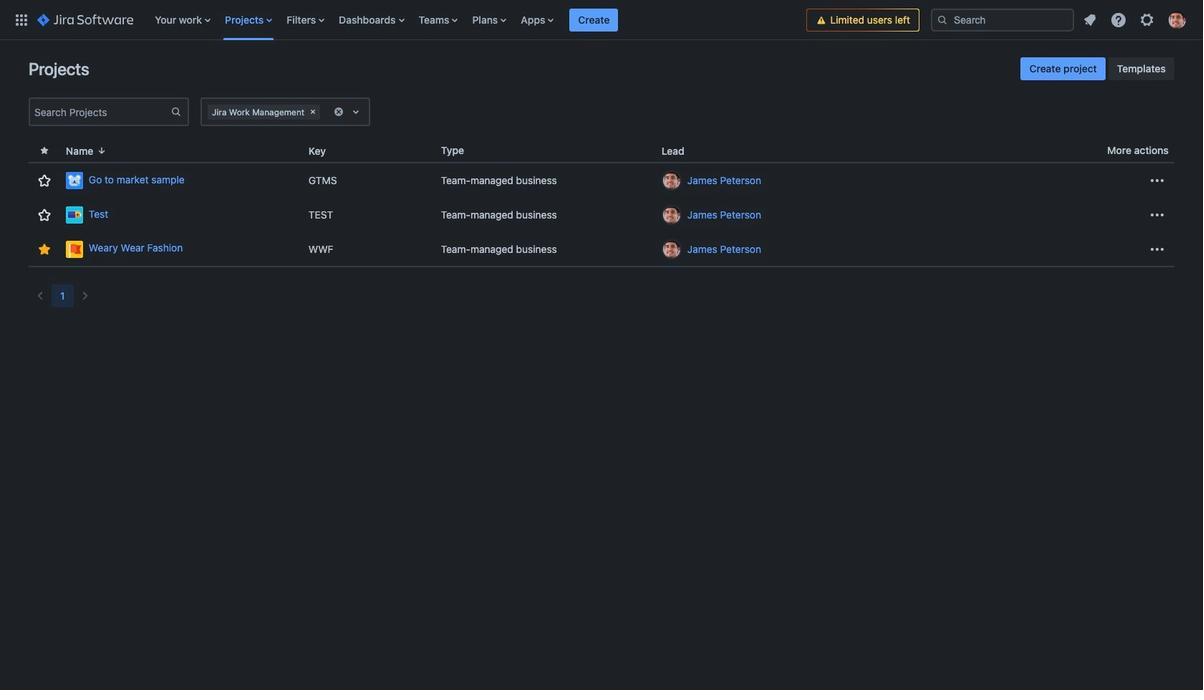 Task type: locate. For each thing, give the bounding box(es) containing it.
more image for star weary wear fashion icon
[[1149, 240, 1167, 258]]

list item
[[570, 0, 619, 40]]

appswitcher icon image
[[13, 11, 30, 28]]

1 vertical spatial more image
[[1149, 240, 1167, 258]]

1 horizontal spatial list
[[1078, 7, 1195, 33]]

0 vertical spatial more image
[[1149, 172, 1167, 189]]

list
[[148, 0, 807, 40], [1078, 7, 1195, 33]]

star go to market sample image
[[36, 172, 53, 189]]

jira software image
[[37, 11, 133, 28], [37, 11, 133, 28]]

more image
[[1149, 206, 1167, 224]]

group
[[1021, 57, 1175, 80]]

2 more image from the top
[[1149, 240, 1167, 258]]

more image up more image
[[1149, 172, 1167, 189]]

banner
[[0, 0, 1204, 40]]

more image down more image
[[1149, 240, 1167, 258]]

star weary wear fashion image
[[36, 240, 53, 258]]

1 more image from the top
[[1149, 172, 1167, 189]]

more image
[[1149, 172, 1167, 189], [1149, 240, 1167, 258]]

None search field
[[932, 8, 1075, 31]]

more image for the star go to market sample icon
[[1149, 172, 1167, 189]]

help image
[[1111, 11, 1128, 28]]



Task type: vqa. For each thing, say whether or not it's contained in the screenshot.
Unstar this space icon
no



Task type: describe. For each thing, give the bounding box(es) containing it.
primary element
[[9, 0, 807, 40]]

clear image
[[308, 106, 319, 118]]

open image
[[348, 103, 365, 120]]

previous image
[[32, 287, 49, 305]]

Search Projects text field
[[30, 102, 171, 122]]

0 horizontal spatial list
[[148, 0, 807, 40]]

Search field
[[932, 8, 1075, 31]]

your profile and settings image
[[1169, 11, 1187, 28]]

star test image
[[36, 206, 53, 224]]

search image
[[937, 14, 949, 25]]

notifications image
[[1082, 11, 1099, 28]]

clear image
[[333, 106, 345, 118]]

settings image
[[1139, 11, 1157, 28]]

next image
[[76, 287, 94, 305]]



